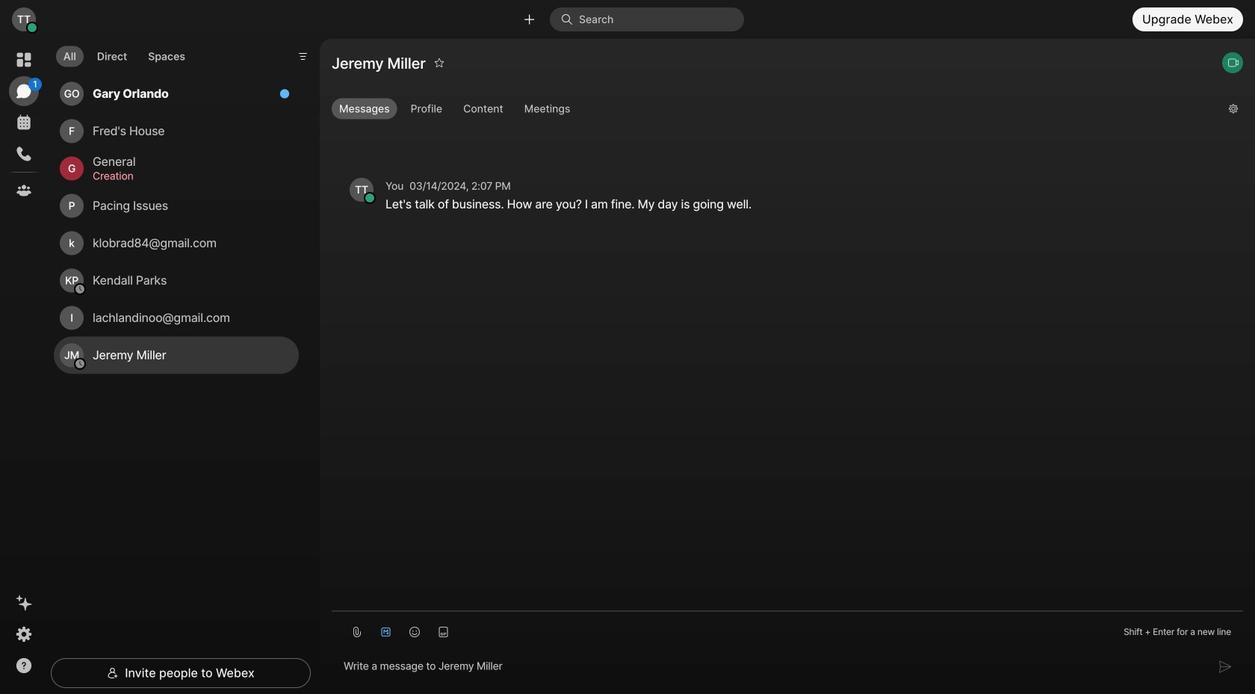 Task type: describe. For each thing, give the bounding box(es) containing it.
pacing issues list item
[[54, 187, 299, 225]]

fred's house list item
[[54, 113, 299, 150]]

creation element
[[93, 168, 281, 184]]

message composer toolbar element
[[332, 612, 1243, 646]]

new messages image
[[279, 89, 290, 99]]



Task type: locate. For each thing, give the bounding box(es) containing it.
navigation
[[0, 39, 48, 694]]

group
[[332, 98, 1217, 123]]

lachlandinoo@gmail.com list item
[[54, 299, 299, 337]]

jeremy miller list item
[[54, 337, 299, 374]]

klobrad84@gmail.com list item
[[54, 225, 299, 262]]

webex tab list
[[9, 45, 42, 205]]

gary orlando, new messages list item
[[54, 75, 299, 113]]

general list item
[[54, 150, 299, 187]]

tab list
[[52, 37, 196, 71]]

kendall parks list item
[[54, 262, 299, 299]]



Task type: vqa. For each thing, say whether or not it's contained in the screenshot.
General tab
no



